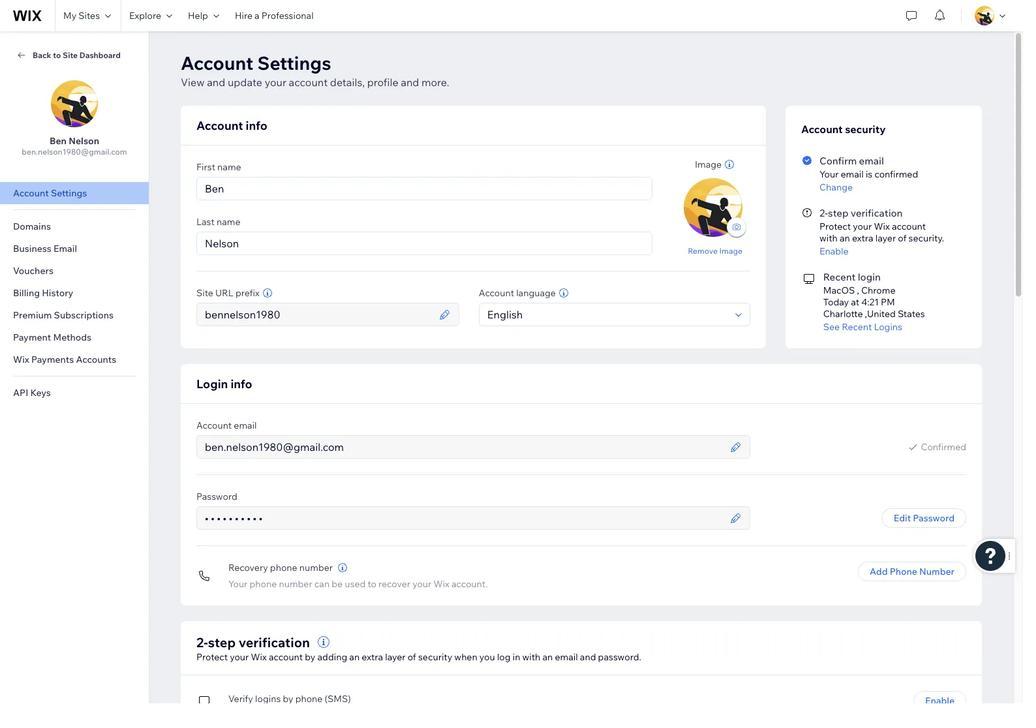 Task type: locate. For each thing, give the bounding box(es) containing it.
more.
[[422, 76, 449, 89]]

0 horizontal spatial of
[[408, 652, 416, 663]]

account for account security
[[802, 123, 843, 136]]

an right in
[[543, 652, 553, 663]]

confirmed
[[921, 441, 967, 453]]

of left when
[[408, 652, 416, 663]]

your up change
[[820, 168, 839, 180]]

security up confirm
[[846, 123, 886, 136]]

with
[[820, 232, 838, 244], [523, 652, 541, 663]]

business
[[13, 243, 51, 254]]

language
[[516, 287, 556, 299]]

protect
[[820, 221, 851, 232], [197, 652, 228, 663]]

0 vertical spatial phone
[[270, 562, 297, 574]]

1 horizontal spatial and
[[401, 76, 419, 89]]

1 vertical spatial name
[[217, 216, 241, 228]]

0 vertical spatial name
[[217, 161, 241, 173]]

your down recovery
[[228, 578, 248, 590]]

site right the back
[[63, 50, 78, 60]]

explore
[[129, 10, 161, 21]]

login
[[858, 271, 881, 283]]

verification for 2-step verification
[[239, 634, 310, 651]]

1 horizontal spatial site
[[197, 287, 213, 299]]

your up enable button
[[853, 221, 872, 232]]

0 vertical spatial your
[[820, 168, 839, 180]]

extra right adding at the bottom
[[362, 652, 383, 663]]

2 horizontal spatial an
[[840, 232, 850, 244]]

account settings view and update your account details, profile and more.
[[181, 51, 449, 89]]

see recent logins button
[[824, 321, 967, 333]]

account up domains
[[13, 187, 49, 199]]

0 vertical spatial info
[[246, 118, 268, 133]]

2- for 2-step verification
[[197, 634, 208, 651]]

wix down payment
[[13, 354, 29, 365]]

to inside back to site dashboard link
[[53, 50, 61, 60]]

0 horizontal spatial layer
[[385, 652, 406, 663]]

protect inside the 2-step verification protect your wix account with an extra layer of security. enable
[[820, 221, 851, 232]]

wix up enable button
[[874, 221, 890, 232]]

and left 'more.'
[[401, 76, 419, 89]]

business email link
[[0, 238, 149, 260]]

1 horizontal spatial your
[[820, 168, 839, 180]]

0 vertical spatial with
[[820, 232, 838, 244]]

site
[[63, 50, 78, 60], [197, 287, 213, 299]]

0 horizontal spatial and
[[207, 76, 225, 89]]

number down the recovery phone number
[[279, 578, 313, 590]]

account inside account settings view and update your account details, profile and more.
[[289, 76, 328, 89]]

billing
[[13, 287, 40, 299]]

protect your wix account by adding an extra layer of security when you log in with an email and password.
[[197, 652, 642, 663]]

and left password.
[[580, 652, 596, 663]]

nelson
[[69, 135, 99, 147]]

remove image
[[688, 246, 743, 256]]

1 vertical spatial of
[[408, 652, 416, 663]]

an right adding at the bottom
[[349, 652, 360, 663]]

name for first name
[[217, 161, 241, 173]]

0 vertical spatial 2-
[[820, 207, 829, 219]]

confirm email your email is confirmed change
[[820, 154, 919, 193]]

security
[[846, 123, 886, 136], [418, 652, 453, 663]]

account up view
[[181, 51, 253, 74]]

None field
[[484, 304, 732, 326]]

to right the back
[[53, 50, 61, 60]]

accounts
[[76, 354, 116, 365]]

1 vertical spatial step
[[208, 634, 236, 651]]

wix
[[874, 221, 890, 232], [13, 354, 29, 365], [434, 578, 450, 590], [251, 652, 267, 663]]

1 horizontal spatial 2-
[[820, 207, 829, 219]]

account inside sidebar 'element'
[[13, 187, 49, 199]]

phone right recovery
[[270, 562, 297, 574]]

email
[[859, 154, 884, 167], [841, 168, 864, 180], [234, 420, 257, 431], [555, 652, 578, 663]]

1 vertical spatial settings
[[51, 187, 87, 199]]

wix payments accounts link
[[0, 349, 149, 371]]

protect up "enable"
[[820, 221, 851, 232]]

1 horizontal spatial step
[[829, 207, 849, 219]]

0 vertical spatial settings
[[258, 51, 331, 74]]

account up the first name
[[197, 118, 243, 133]]

0 vertical spatial security
[[846, 123, 886, 136]]

Email address text field
[[201, 436, 727, 458]]

keys
[[30, 387, 51, 399]]

0 horizontal spatial an
[[349, 652, 360, 663]]

number
[[300, 562, 333, 574], [279, 578, 313, 590]]

by
[[305, 652, 316, 663]]

1 vertical spatial extra
[[362, 652, 383, 663]]

first name
[[197, 161, 241, 173]]

1 vertical spatial 2-
[[197, 634, 208, 651]]

be
[[332, 578, 343, 590]]

enable button
[[820, 245, 965, 257]]

api keys
[[13, 387, 51, 399]]

name right last
[[217, 216, 241, 228]]

with right in
[[523, 652, 541, 663]]

number
[[920, 566, 955, 577]]

1 vertical spatial your
[[228, 578, 248, 590]]

1 vertical spatial protect
[[197, 652, 228, 663]]

1 horizontal spatial settings
[[258, 51, 331, 74]]

site url prefix
[[197, 287, 260, 299]]

recent login macos , chrome today at 4:21 pm charlotte ,united states see recent logins
[[824, 271, 926, 333]]

0 vertical spatial image
[[695, 159, 722, 170]]

your right 'update'
[[265, 76, 287, 89]]

settings down professional on the top
[[258, 51, 331, 74]]

methods
[[53, 332, 91, 343]]

1 horizontal spatial an
[[543, 652, 553, 663]]

0 horizontal spatial your
[[228, 578, 248, 590]]

back
[[33, 50, 51, 60]]

extra inside the 2-step verification protect your wix account with an extra layer of security. enable
[[853, 232, 874, 244]]

and right view
[[207, 76, 225, 89]]

0 vertical spatial site
[[63, 50, 78, 60]]

verification for 2-step verification protect your wix account with an extra layer of security. enable
[[851, 207, 903, 219]]

add
[[870, 566, 888, 577]]

1 vertical spatial verification
[[239, 634, 310, 651]]

0 vertical spatial to
[[53, 50, 61, 60]]

1 horizontal spatial security
[[846, 123, 886, 136]]

1 horizontal spatial protect
[[820, 221, 851, 232]]

account inside account settings view and update your account details, profile and more.
[[181, 51, 253, 74]]

account language
[[479, 287, 556, 299]]

step
[[829, 207, 849, 219], [208, 634, 236, 651]]

1 vertical spatial image
[[720, 246, 743, 256]]

None text field
[[201, 507, 727, 529]]

info
[[246, 118, 268, 133], [231, 376, 252, 391]]

verification up by
[[239, 634, 310, 651]]

name right first
[[217, 161, 241, 173]]

charlotte
[[824, 308, 863, 320]]

email down login info
[[234, 420, 257, 431]]

1 vertical spatial phone
[[250, 578, 277, 590]]

of inside the 2-step verification protect your wix account with an extra layer of security. enable
[[899, 232, 907, 244]]

payment methods link
[[0, 326, 149, 349]]

of up enable button
[[899, 232, 907, 244]]

0 horizontal spatial with
[[523, 652, 541, 663]]

1 vertical spatial info
[[231, 376, 252, 391]]

your inside confirm email your email is confirmed change
[[820, 168, 839, 180]]

1 vertical spatial account
[[892, 221, 926, 232]]

to
[[53, 50, 61, 60], [368, 578, 377, 590]]

2- for 2-step verification protect your wix account with an extra layer of security. enable
[[820, 207, 829, 219]]

account for account email
[[197, 420, 232, 431]]

phone down recovery
[[250, 578, 277, 590]]

0 vertical spatial number
[[300, 562, 333, 574]]

number up can
[[300, 562, 333, 574]]

wix inside sidebar 'element'
[[13, 354, 29, 365]]

security left when
[[418, 652, 453, 663]]

domains
[[13, 221, 51, 232]]

you
[[480, 652, 495, 663]]

info right login
[[231, 376, 252, 391]]

site left url
[[197, 287, 213, 299]]

0 horizontal spatial site
[[63, 50, 78, 60]]

verification down change button
[[851, 207, 903, 219]]

verification inside the 2-step verification protect your wix account with an extra layer of security. enable
[[851, 207, 903, 219]]

2-step verification
[[197, 634, 310, 651]]

0 vertical spatial layer
[[876, 232, 896, 244]]

0 horizontal spatial step
[[208, 634, 236, 651]]

Enter your last name. text field
[[201, 232, 648, 255]]

security.
[[909, 232, 945, 244]]

layer inside the 2-step verification protect your wix account with an extra layer of security. enable
[[876, 232, 896, 244]]

account up the security.
[[892, 221, 926, 232]]

layer up enable button
[[876, 232, 896, 244]]

sidebar element
[[0, 31, 150, 704]]

layer right adding at the bottom
[[385, 652, 406, 663]]

info for account info
[[246, 118, 268, 133]]

account left by
[[269, 652, 303, 663]]

email right in
[[555, 652, 578, 663]]

1 vertical spatial site
[[197, 287, 213, 299]]

1 horizontal spatial with
[[820, 232, 838, 244]]

help
[[188, 10, 208, 21]]

1 vertical spatial password
[[913, 512, 955, 524]]

1 horizontal spatial of
[[899, 232, 907, 244]]

recent
[[824, 271, 856, 283], [842, 321, 872, 333]]

0 vertical spatial step
[[829, 207, 849, 219]]

and
[[207, 76, 225, 89], [401, 76, 419, 89], [580, 652, 596, 663]]

edit password
[[894, 512, 955, 524]]

account left language
[[479, 287, 514, 299]]

in
[[513, 652, 521, 663]]

step for 2-step verification protect your wix account with an extra layer of security. enable
[[829, 207, 849, 219]]

1 horizontal spatial to
[[368, 578, 377, 590]]

with inside the 2-step verification protect your wix account with an extra layer of security. enable
[[820, 232, 838, 244]]

dashboard
[[80, 50, 121, 60]]

0 vertical spatial extra
[[853, 232, 874, 244]]

login
[[197, 376, 228, 391]]

account
[[181, 51, 253, 74], [197, 118, 243, 133], [802, 123, 843, 136], [13, 187, 49, 199], [479, 287, 514, 299], [197, 420, 232, 431]]

wix left account. at left
[[434, 578, 450, 590]]

account security
[[802, 123, 886, 136]]

protect down 2-step verification
[[197, 652, 228, 663]]

settings for account settings view and update your account details, profile and more.
[[258, 51, 331, 74]]

your
[[820, 168, 839, 180], [228, 578, 248, 590]]

0 horizontal spatial verification
[[239, 634, 310, 651]]

0 vertical spatial password
[[197, 491, 237, 502]]

settings inside sidebar 'element'
[[51, 187, 87, 199]]

2- inside the 2-step verification protect your wix account with an extra layer of security. enable
[[820, 207, 829, 219]]

1 horizontal spatial password
[[913, 512, 955, 524]]

to right used
[[368, 578, 377, 590]]

confirmed
[[875, 168, 919, 180]]

your inside the 2-step verification protect your wix account with an extra layer of security. enable
[[853, 221, 872, 232]]

info down 'update'
[[246, 118, 268, 133]]

recent down charlotte
[[842, 321, 872, 333]]

login info
[[197, 376, 252, 391]]

account left details,
[[289, 76, 328, 89]]

extra up enable button
[[853, 232, 874, 244]]

0 horizontal spatial to
[[53, 50, 61, 60]]

0 vertical spatial of
[[899, 232, 907, 244]]

wix inside the 2-step verification protect your wix account with an extra layer of security. enable
[[874, 221, 890, 232]]

0 horizontal spatial 2-
[[197, 634, 208, 651]]

1 horizontal spatial layer
[[876, 232, 896, 244]]

settings up domains "link"
[[51, 187, 87, 199]]

1 horizontal spatial verification
[[851, 207, 903, 219]]

settings inside account settings view and update your account details, profile and more.
[[258, 51, 331, 74]]

0 horizontal spatial settings
[[51, 187, 87, 199]]

an up "enable"
[[840, 232, 850, 244]]

step inside the 2-step verification protect your wix account with an extra layer of security. enable
[[829, 207, 849, 219]]

payment
[[13, 332, 51, 343]]

account up confirm
[[802, 123, 843, 136]]

account for account settings view and update your account details, profile and more.
[[181, 51, 253, 74]]

recovery
[[228, 562, 268, 574]]

macos
[[824, 285, 855, 296]]

0 vertical spatial protect
[[820, 221, 851, 232]]

back to site dashboard
[[33, 50, 121, 60]]

recent up macos at right top
[[824, 271, 856, 283]]

image
[[695, 159, 722, 170], [720, 246, 743, 256]]

1 vertical spatial number
[[279, 578, 313, 590]]

1 vertical spatial recent
[[842, 321, 872, 333]]

0 vertical spatial account
[[289, 76, 328, 89]]

account
[[289, 76, 328, 89], [892, 221, 926, 232], [269, 652, 303, 663]]

1 horizontal spatial extra
[[853, 232, 874, 244]]

password
[[197, 491, 237, 502], [913, 512, 955, 524]]

account for account settings
[[13, 187, 49, 199]]

phone for recovery
[[270, 562, 297, 574]]

account inside the 2-step verification protect your wix account with an extra layer of security. enable
[[892, 221, 926, 232]]

verification
[[851, 207, 903, 219], [239, 634, 310, 651]]

account down login
[[197, 420, 232, 431]]

premium subscriptions
[[13, 309, 114, 321]]

history
[[42, 287, 73, 299]]

0 vertical spatial verification
[[851, 207, 903, 219]]

1 vertical spatial security
[[418, 652, 453, 663]]

with up "enable"
[[820, 232, 838, 244]]

prefix
[[236, 287, 260, 299]]

password.
[[598, 652, 642, 663]]



Task type: describe. For each thing, give the bounding box(es) containing it.
add phone number
[[870, 566, 955, 577]]

last
[[197, 216, 215, 228]]

payments
[[31, 354, 74, 365]]

number for your
[[279, 578, 313, 590]]

remove
[[688, 246, 718, 256]]

an inside the 2-step verification protect your wix account with an extra layer of security. enable
[[840, 232, 850, 244]]

first
[[197, 161, 215, 173]]

a
[[255, 10, 260, 21]]

2 horizontal spatial and
[[580, 652, 596, 663]]

image inside button
[[720, 246, 743, 256]]

see
[[824, 321, 840, 333]]

account for account info
[[197, 118, 243, 133]]

edit password button
[[882, 509, 967, 528]]

2 vertical spatial account
[[269, 652, 303, 663]]

today
[[824, 296, 849, 308]]

details,
[[330, 76, 365, 89]]

0 horizontal spatial security
[[418, 652, 453, 663]]

change button
[[820, 181, 965, 193]]

account info
[[197, 118, 268, 133]]

payment methods
[[13, 332, 91, 343]]

url
[[215, 287, 234, 299]]

password inside button
[[913, 512, 955, 524]]

name for last name
[[217, 216, 241, 228]]

api keys link
[[0, 382, 149, 404]]

1 vertical spatial with
[[523, 652, 541, 663]]

billing history link
[[0, 282, 149, 304]]

back to site dashboard link
[[16, 49, 133, 61]]

vouchers
[[13, 265, 53, 276]]

4:21
[[862, 296, 879, 308]]

hire
[[235, 10, 253, 21]]

recovery phone number
[[228, 562, 333, 574]]

my sites
[[63, 10, 100, 21]]

account for account language
[[479, 287, 514, 299]]

profile
[[367, 76, 399, 89]]

Choose an account name text field
[[201, 304, 435, 326]]

remove image button
[[688, 245, 743, 257]]

hire a professional
[[235, 10, 314, 21]]

at
[[851, 296, 860, 308]]

ben.nelson1980@gmail.com
[[22, 147, 127, 157]]

,united
[[865, 308, 896, 320]]

professional
[[262, 10, 314, 21]]

email left is on the right top
[[841, 168, 864, 180]]

update
[[228, 76, 262, 89]]

recover
[[379, 578, 411, 590]]

used
[[345, 578, 366, 590]]

step for 2-step verification
[[208, 634, 236, 651]]

vouchers link
[[0, 260, 149, 282]]

account email
[[197, 420, 257, 431]]

your inside account settings view and update your account details, profile and more.
[[265, 76, 287, 89]]

wix down 2-step verification
[[251, 652, 267, 663]]

enable
[[820, 245, 849, 257]]

my
[[63, 10, 77, 21]]

account for step
[[892, 221, 926, 232]]

log
[[497, 652, 511, 663]]

phone
[[890, 566, 918, 577]]

can
[[315, 578, 330, 590]]

0 horizontal spatial protect
[[197, 652, 228, 663]]

1 vertical spatial layer
[[385, 652, 406, 663]]

Enter your first name. text field
[[201, 178, 648, 200]]

help button
[[180, 0, 227, 31]]

account for settings
[[289, 76, 328, 89]]

premium
[[13, 309, 52, 321]]

pm
[[881, 296, 896, 308]]

settings for account settings
[[51, 187, 87, 199]]

add phone number button
[[859, 562, 967, 582]]

0 vertical spatial recent
[[824, 271, 856, 283]]

chrome
[[862, 285, 896, 296]]

premium subscriptions link
[[0, 304, 149, 326]]

account settings
[[13, 187, 87, 199]]

change
[[820, 181, 853, 193]]

2-step verification protect your wix account with an extra layer of security. enable
[[820, 207, 945, 257]]

your down 2-step verification
[[230, 652, 249, 663]]

your phone number can be used to recover your wix account.
[[228, 578, 488, 590]]

info for login info
[[231, 376, 252, 391]]

subscriptions
[[54, 309, 114, 321]]

adding
[[318, 652, 347, 663]]

,
[[857, 285, 860, 296]]

ben
[[50, 135, 67, 147]]

when
[[455, 652, 478, 663]]

account.
[[452, 578, 488, 590]]

domains link
[[0, 215, 149, 238]]

states
[[898, 308, 926, 320]]

confirm
[[820, 154, 857, 167]]

view
[[181, 76, 205, 89]]

last name
[[197, 216, 241, 228]]

0 horizontal spatial password
[[197, 491, 237, 502]]

email
[[54, 243, 77, 254]]

business email
[[13, 243, 77, 254]]

email up is on the right top
[[859, 154, 884, 167]]

sites
[[79, 10, 100, 21]]

ben nelson ben.nelson1980@gmail.com
[[22, 135, 127, 157]]

number for recovery
[[300, 562, 333, 574]]

account settings link
[[0, 182, 149, 204]]

is
[[866, 168, 873, 180]]

billing history
[[13, 287, 73, 299]]

1 vertical spatial to
[[368, 578, 377, 590]]

edit
[[894, 512, 911, 524]]

your right recover
[[413, 578, 432, 590]]

site inside sidebar 'element'
[[63, 50, 78, 60]]

0 horizontal spatial extra
[[362, 652, 383, 663]]

phone for your
[[250, 578, 277, 590]]



Task type: vqa. For each thing, say whether or not it's contained in the screenshot.
'My Site 1'
no



